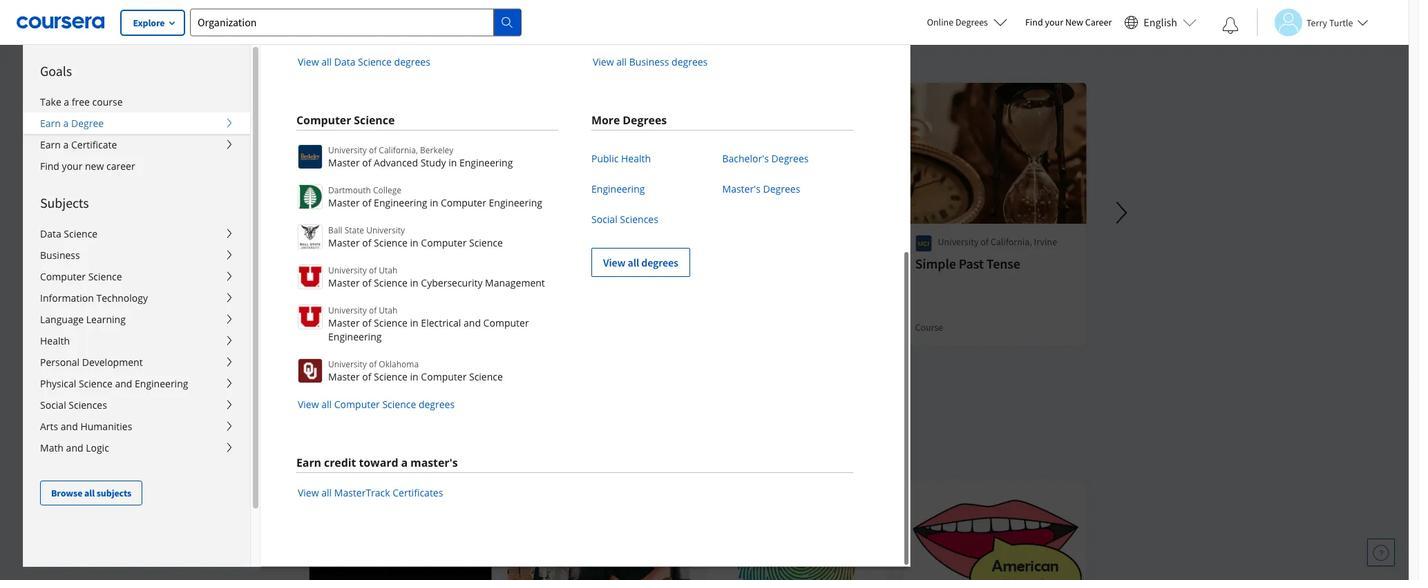 Task type: vqa. For each thing, say whether or not it's contained in the screenshot.


Task type: locate. For each thing, give the bounding box(es) containing it.
view for view all data science degrees
[[298, 55, 319, 68]]

earn for earn credit toward a master's
[[296, 455, 321, 470]]

view all business degrees link
[[592, 55, 708, 68]]

5 master from the top
[[328, 316, 360, 329]]

university up specialization
[[328, 304, 367, 316]]

all down credit
[[322, 487, 332, 500]]

0 horizontal spatial data
[[40, 227, 61, 241]]

degrees right online
[[956, 16, 988, 28]]

6 master from the top
[[328, 370, 360, 383]]

of up past
[[981, 236, 989, 248]]

course for simple past tense
[[915, 321, 944, 334]]

university of utah logo image
[[298, 265, 323, 290], [298, 305, 323, 330]]

all for subjects
[[84, 487, 95, 500]]

a
[[64, 95, 69, 109], [63, 117, 69, 130], [63, 138, 69, 151], [401, 455, 408, 470]]

california, for irvine
[[991, 236, 1032, 248]]

in for university of utah master of science in cybersecurity management
[[410, 276, 419, 289]]

0 horizontal spatial health
[[40, 334, 70, 348]]

of up view all computer science degrees link
[[362, 370, 371, 383]]

turtle
[[1330, 16, 1354, 29]]

earn for earn a degree
[[40, 117, 61, 130]]

earn inside popup button
[[40, 138, 61, 151]]

degrees
[[956, 16, 988, 28], [623, 113, 667, 128], [772, 152, 809, 165], [763, 182, 801, 195]]

social down engineering link
[[592, 213, 618, 226]]

simple
[[915, 255, 956, 273]]

engineering right study
[[460, 156, 513, 169]]

yonsei university image
[[519, 235, 536, 252]]

degrees inside 'link'
[[763, 182, 801, 195]]

0 vertical spatial more
[[592, 113, 620, 128]]

development
[[82, 356, 143, 369]]

1 master from the top
[[328, 156, 360, 169]]

earn a certificate
[[40, 138, 117, 151]]

university of california, irvine
[[938, 236, 1057, 248]]

physical science and engineering button
[[23, 373, 250, 395]]

view for view all computer science degrees
[[298, 398, 319, 411]]

0 vertical spatial earn
[[40, 117, 61, 130]]

in down certificate,
[[410, 276, 419, 289]]

subjects
[[97, 487, 131, 500]]

health inside view all degrees list
[[621, 152, 651, 165]]

computer up information
[[40, 270, 86, 283]]

dartmouth college logo image
[[298, 185, 323, 209]]

computer down study
[[441, 196, 486, 209]]

1 horizontal spatial sciences
[[620, 213, 659, 226]]

0 vertical spatial utah
[[379, 264, 398, 276]]

0 horizontal spatial arizona state university image
[[320, 235, 338, 252]]

a for certificate
[[63, 138, 69, 151]]

1 horizontal spatial find
[[1026, 16, 1043, 28]]

computer science inside popup button
[[40, 270, 122, 283]]

in for university of oklahoma master of science in computer science
[[410, 370, 419, 383]]

all down what do you want to learn? text field
[[322, 55, 332, 68]]

a down earn a degree
[[63, 138, 69, 151]]

1 vertical spatial english
[[357, 275, 400, 292]]

a inside menu item
[[401, 455, 408, 470]]

list inside top rated courses carousel element
[[311, 365, 1088, 380]]

1 course from the left
[[519, 321, 547, 334]]

courses right rated
[[395, 36, 459, 60]]

computer up part in the top left of the page
[[421, 236, 467, 249]]

0 vertical spatial find
[[1026, 16, 1043, 28]]

computer science up information technology at the bottom of the page
[[40, 270, 122, 283]]

2 university of utah logo image from the top
[[298, 305, 323, 330]]

of up certificate,
[[362, 236, 371, 249]]

view all business degrees
[[593, 55, 708, 68]]

dartmouth college master of engineering in computer engineering
[[328, 184, 542, 209]]

earn credit toward a master's
[[296, 455, 458, 470]]

2 master from the top
[[328, 196, 360, 209]]

engineering up oklahoma
[[328, 330, 382, 343]]

mastertrack
[[334, 487, 390, 500]]

computer down the management
[[484, 316, 529, 329]]

0 vertical spatial health
[[621, 152, 651, 165]]

university inside university of utah master of science in electrical and computer engineering
[[328, 304, 367, 316]]

group
[[23, 0, 1420, 581]]

0 vertical spatial your
[[1045, 16, 1064, 28]]

the pronunciation of american english specialization by university of california, irvine, image
[[904, 481, 1087, 581]]

social sciences up "arts and humanities"
[[40, 399, 107, 412]]

all left 1
[[628, 256, 639, 270]]

in up ball state university master of science in computer science
[[430, 196, 438, 209]]

1 vertical spatial california,
[[991, 236, 1032, 248]]

all for degrees
[[628, 256, 639, 270]]

social sciences button
[[23, 395, 250, 416]]

view inside list
[[603, 256, 626, 270]]

online
[[927, 16, 954, 28]]

science
[[358, 55, 392, 68], [354, 113, 395, 128], [64, 227, 98, 241], [374, 236, 408, 249], [469, 236, 503, 249], [88, 270, 122, 283], [374, 276, 408, 289], [374, 316, 408, 329], [374, 370, 408, 383], [469, 370, 503, 383], [79, 377, 112, 390], [382, 398, 416, 411]]

of
[[369, 144, 377, 155], [362, 156, 371, 169], [362, 196, 371, 209], [981, 236, 989, 248], [362, 236, 371, 249], [369, 264, 377, 276], [362, 276, 371, 289], [369, 304, 377, 316], [362, 316, 371, 329], [369, 358, 377, 370], [362, 370, 371, 383]]

find your new career link
[[1019, 14, 1119, 31]]

of left oklahoma
[[369, 358, 377, 370]]

california, up advanced
[[379, 144, 418, 155]]

0 horizontal spatial computer science
[[40, 270, 122, 283]]

degrees up master's degrees 'link'
[[772, 152, 809, 165]]

social inside view all degrees list
[[592, 213, 618, 226]]

social up 'arts'
[[40, 399, 66, 412]]

health up the personal
[[40, 334, 70, 348]]

technology
[[96, 292, 148, 305]]

english down certificate,
[[357, 275, 400, 292]]

view all data science degrees link
[[296, 55, 430, 68]]

1 horizontal spatial your
[[1045, 16, 1064, 28]]

computer inside university of utah master of science in electrical and computer engineering
[[484, 316, 529, 329]]

master down dartmouth
[[328, 196, 360, 209]]

browse all subjects
[[51, 487, 131, 500]]

and down development
[[115, 377, 132, 390]]

degrees up public health
[[623, 113, 667, 128]]

What do you want to learn? text field
[[190, 9, 494, 36]]

1 vertical spatial data
[[40, 227, 61, 241]]

utah down "arizona state university"
[[379, 264, 398, 276]]

language inside "dropdown button"
[[40, 313, 84, 326]]

state right ball
[[345, 224, 364, 236]]

find inside explore menu element
[[40, 160, 59, 173]]

master inside ball state university master of science in computer science
[[328, 236, 360, 249]]

california, inside university of california, berkeley master of advanced study in engineering
[[379, 144, 418, 155]]

all for business
[[617, 55, 627, 68]]

0 horizontal spatial more
[[311, 434, 351, 459]]

state up certificate,
[[375, 236, 396, 248]]

view all data science degrees
[[298, 55, 430, 68]]

a left degree
[[63, 117, 69, 130]]

1 horizontal spatial state
[[375, 236, 396, 248]]

0 horizontal spatial state
[[345, 224, 364, 236]]

arts and humanities button
[[23, 416, 250, 437]]

university of oklahoma logo image
[[298, 359, 323, 384]]

university of california, berkeley master of advanced study in engineering
[[328, 144, 513, 169]]

find down earn a certificate
[[40, 160, 59, 173]]

your inside explore menu element
[[62, 160, 83, 173]]

career
[[1086, 16, 1112, 28]]

sciences up "arts and humanities"
[[69, 399, 107, 412]]

health
[[621, 152, 651, 165], [40, 334, 70, 348]]

courses up certificates
[[437, 434, 501, 459]]

view all computer science degrees
[[298, 398, 455, 411]]

personal development
[[40, 356, 143, 369]]

more for more language courses
[[311, 434, 351, 459]]

3 master from the top
[[328, 236, 360, 249]]

public health
[[592, 152, 651, 165]]

earn down take
[[40, 117, 61, 130]]

and inside dropdown button
[[61, 420, 78, 433]]

view all mastertrack certificates
[[298, 487, 443, 500]]

2 vertical spatial earn
[[296, 455, 321, 470]]

earn inside dropdown button
[[40, 117, 61, 130]]

now!
[[403, 275, 434, 292]]

data down what do you want to learn? text field
[[334, 55, 356, 68]]

language down information
[[40, 313, 84, 326]]

0 horizontal spatial your
[[62, 160, 83, 173]]

california, up tense
[[991, 236, 1032, 248]]

take
[[40, 95, 61, 109]]

computer down electrical
[[421, 370, 467, 383]]

ball state university master of science in computer science
[[328, 224, 503, 249]]

0 vertical spatial sciences
[[620, 213, 659, 226]]

california, for berkeley
[[379, 144, 418, 155]]

computer science
[[296, 113, 395, 128], [40, 270, 122, 283]]

all right browse at the bottom of the page
[[84, 487, 95, 500]]

0 vertical spatial english
[[1144, 16, 1178, 29]]

1 horizontal spatial california,
[[991, 236, 1032, 248]]

1 horizontal spatial health
[[621, 152, 651, 165]]

1 horizontal spatial business
[[629, 55, 669, 68]]

earn down earn a degree
[[40, 138, 61, 151]]

all down university of oklahoma logo
[[322, 398, 332, 411]]

social sciences
[[592, 213, 659, 226], [40, 399, 107, 412]]

state inside top rated courses carousel element
[[375, 236, 396, 248]]

a inside dropdown button
[[63, 117, 69, 130]]

and right electrical
[[464, 316, 481, 329]]

master inside university of utah master of science in cybersecurity management
[[328, 276, 360, 289]]

university inside university of utah master of science in cybersecurity management
[[328, 264, 367, 276]]

view for view all business degrees
[[593, 55, 614, 68]]

in inside university of oklahoma master of science in computer science
[[410, 370, 419, 383]]

data science button
[[23, 223, 250, 245]]

4 master from the top
[[328, 276, 360, 289]]

1 vertical spatial computer science
[[40, 270, 122, 283]]

top rated courses carousel element
[[304, 0, 1420, 393]]

university of utah master of science in cybersecurity management
[[328, 264, 545, 289]]

in inside university of utah master of science in cybersecurity management
[[410, 276, 419, 289]]

all for mastertrack
[[322, 487, 332, 500]]

0 horizontal spatial social
[[40, 399, 66, 412]]

of inside dartmouth college master of engineering in computer engineering
[[362, 196, 371, 209]]

english inside tesol certificate, part 1: teach english now!
[[357, 275, 400, 292]]

1 vertical spatial social sciences
[[40, 399, 107, 412]]

degrees for more degrees
[[623, 113, 667, 128]]

0 horizontal spatial language
[[40, 313, 84, 326]]

management
[[485, 276, 545, 289]]

1 horizontal spatial social
[[592, 213, 618, 226]]

engineering down personal development dropdown button
[[135, 377, 188, 390]]

state for arizona state university
[[375, 236, 396, 248]]

social sciences inside view all degrees list
[[592, 213, 659, 226]]

arizona state university image up tesol
[[320, 235, 338, 252]]

master down teach at the left of page
[[328, 316, 360, 329]]

computer inside popup button
[[40, 270, 86, 283]]

1 vertical spatial university of utah logo image
[[298, 305, 323, 330]]

1 vertical spatial language
[[355, 434, 433, 459]]

university of utah logo image down teach at the left of page
[[298, 305, 323, 330]]

1 horizontal spatial arizona state university image
[[717, 235, 734, 252]]

california,
[[379, 144, 418, 155], [991, 236, 1032, 248]]

master's degrees
[[723, 182, 801, 195]]

0 horizontal spatial find
[[40, 160, 59, 173]]

in right study
[[449, 156, 457, 169]]

all inside view all degrees link
[[628, 256, 639, 270]]

1 vertical spatial find
[[40, 160, 59, 173]]

explore button
[[121, 10, 185, 35]]

college
[[373, 184, 402, 196]]

university down specialization
[[328, 358, 367, 370]]

1 horizontal spatial social sciences
[[592, 213, 659, 226]]

course down the simple
[[915, 321, 944, 334]]

1 vertical spatial more
[[311, 434, 351, 459]]

engineering
[[460, 156, 513, 169], [592, 182, 645, 195], [374, 196, 427, 209], [489, 196, 542, 209], [328, 330, 382, 343], [135, 377, 188, 390]]

computer inside dartmouth college master of engineering in computer engineering
[[441, 196, 486, 209]]

rated
[[345, 36, 391, 60]]

in inside ball state university master of science in computer science
[[410, 236, 419, 249]]

university down arizona
[[328, 264, 367, 276]]

computer inside ball state university master of science in computer science
[[421, 236, 467, 249]]

all up more degrees
[[617, 55, 627, 68]]

in left electrical
[[410, 316, 419, 329]]

2 course from the left
[[915, 321, 944, 334]]

1 vertical spatial your
[[62, 160, 83, 173]]

and left "logic" at the bottom of page
[[66, 442, 83, 455]]

1 vertical spatial courses
[[437, 434, 501, 459]]

master
[[328, 156, 360, 169], [328, 196, 360, 209], [328, 236, 360, 249], [328, 276, 360, 289], [328, 316, 360, 329], [328, 370, 360, 383]]

course down the management
[[519, 321, 547, 334]]

engineering inside university of california, berkeley master of advanced study in engineering
[[460, 156, 513, 169]]

master down tesol
[[328, 276, 360, 289]]

0 vertical spatial university of utah logo image
[[298, 265, 323, 290]]

university of california, berkeley logo image
[[298, 144, 323, 169]]

degrees down bachelor's degrees link
[[763, 182, 801, 195]]

of inside top rated courses carousel element
[[981, 236, 989, 248]]

engineering inside popup button
[[135, 377, 188, 390]]

speak
[[570, 255, 606, 273]]

0 horizontal spatial california,
[[379, 144, 418, 155]]

0 horizontal spatial business
[[40, 249, 80, 262]]

utah for electrical
[[379, 304, 398, 316]]

a for free
[[64, 95, 69, 109]]

in up certificate,
[[410, 236, 419, 249]]

explore
[[133, 17, 165, 29]]

career
[[106, 160, 135, 173]]

berkeley
[[420, 144, 454, 155]]

0 vertical spatial courses
[[395, 36, 459, 60]]

0 vertical spatial language
[[40, 313, 84, 326]]

browse all subjects button
[[40, 481, 142, 506]]

information
[[40, 292, 94, 305]]

public health link
[[592, 143, 651, 173]]

arizona state university image down master's
[[717, 235, 734, 252]]

in inside dartmouth college master of engineering in computer engineering
[[430, 196, 438, 209]]

0 horizontal spatial english
[[357, 275, 400, 292]]

of up specialization
[[369, 304, 377, 316]]

of down dartmouth
[[362, 196, 371, 209]]

degrees inside "popup button"
[[956, 16, 988, 28]]

business inside popup button
[[40, 249, 80, 262]]

menu item
[[261, 0, 1420, 581]]

all inside the browse all subjects button
[[84, 487, 95, 500]]

social
[[592, 213, 618, 226], [40, 399, 66, 412]]

1 horizontal spatial data
[[334, 55, 356, 68]]

2 arizona state university image from the left
[[717, 235, 734, 252]]

science inside university of utah master of science in cybersecurity management
[[374, 276, 408, 289]]

0 horizontal spatial social sciences
[[40, 399, 107, 412]]

view for view all degrees
[[603, 256, 626, 270]]

state for ball state university master of science in computer science
[[345, 224, 364, 236]]

list inside menu item
[[296, 143, 558, 412]]

1 university of utah logo image from the top
[[298, 265, 323, 290]]

0 horizontal spatial sciences
[[69, 399, 107, 412]]

in for university of utah master of science in electrical and computer engineering
[[410, 316, 419, 329]]

engineering inside university of utah master of science in electrical and computer engineering
[[328, 330, 382, 343]]

university up certificate,
[[366, 224, 405, 236]]

online degrees button
[[916, 7, 1019, 37]]

state inside ball state university master of science in computer science
[[345, 224, 364, 236]]

computer science up "university of california, berkeley logo"
[[296, 113, 395, 128]]

arizona state university image
[[320, 235, 338, 252], [717, 235, 734, 252]]

data inside popup button
[[40, 227, 61, 241]]

of left advanced
[[362, 156, 371, 169]]

find for find your new career
[[1026, 16, 1043, 28]]

language learning button
[[23, 309, 250, 330]]

sciences
[[620, 213, 659, 226], [69, 399, 107, 412]]

more
[[592, 113, 620, 128], [311, 434, 351, 459]]

sciences down engineering link
[[620, 213, 659, 226]]

in inside university of utah master of science in electrical and computer engineering
[[410, 316, 419, 329]]

business up more degrees
[[629, 55, 669, 68]]

1 vertical spatial utah
[[379, 304, 398, 316]]

computer
[[296, 113, 351, 128], [441, 196, 486, 209], [421, 236, 467, 249], [40, 270, 86, 283], [484, 316, 529, 329], [421, 370, 467, 383], [334, 398, 380, 411]]

and right 'arts'
[[61, 420, 78, 433]]

computer inside university of oklahoma master of science in computer science
[[421, 370, 467, 383]]

1 horizontal spatial course
[[915, 321, 944, 334]]

1 horizontal spatial english
[[1144, 16, 1178, 29]]

spanish vocabulary: careers and social events course by university of california, davis, image
[[508, 481, 691, 581]]

utah inside university of utah master of science in electrical and computer engineering
[[379, 304, 398, 316]]

arts
[[40, 420, 58, 433]]

toward
[[359, 455, 398, 470]]

utah down tesol certificate, part 1: teach english now! on the left of page
[[379, 304, 398, 316]]

utah
[[379, 264, 398, 276], [379, 304, 398, 316]]

1 horizontal spatial more
[[592, 113, 620, 128]]

master right university of oklahoma logo
[[328, 370, 360, 383]]

None search field
[[190, 9, 522, 36]]

list
[[296, 143, 558, 412], [311, 365, 1088, 380]]

0 vertical spatial data
[[334, 55, 356, 68]]

california, inside top rated courses carousel element
[[991, 236, 1032, 248]]

a left "free"
[[64, 95, 69, 109]]

in
[[449, 156, 457, 169], [430, 196, 438, 209], [410, 236, 419, 249], [410, 276, 419, 289], [410, 316, 419, 329], [410, 370, 419, 383]]

earn left credit
[[296, 455, 321, 470]]

1 vertical spatial business
[[40, 249, 80, 262]]

more left toward
[[311, 434, 351, 459]]

a right toward
[[401, 455, 408, 470]]

more up public in the left of the page
[[592, 113, 620, 128]]

0 vertical spatial california,
[[379, 144, 418, 155]]

course for learn to speak korean 1
[[519, 321, 547, 334]]

university right "university of california, berkeley logo"
[[328, 144, 367, 155]]

to
[[555, 255, 567, 273]]

a inside popup button
[[63, 138, 69, 151]]

engineering link
[[592, 173, 645, 204]]

university inside university of oklahoma master of science in computer science
[[328, 358, 367, 370]]

1 utah from the top
[[379, 264, 398, 276]]

earn for earn a certificate
[[40, 138, 61, 151]]

personal development button
[[23, 352, 250, 373]]

terry turtle button
[[1257, 9, 1369, 36]]

master inside university of utah master of science in electrical and computer engineering
[[328, 316, 360, 329]]

master's
[[723, 182, 761, 195]]

degrees for online degrees
[[956, 16, 988, 28]]

master up dartmouth
[[328, 156, 360, 169]]

english right career
[[1144, 16, 1178, 29]]

language down the view all computer science degrees in the left bottom of the page
[[355, 434, 433, 459]]

0 horizontal spatial course
[[519, 321, 547, 334]]

business down data science
[[40, 249, 80, 262]]

health right public in the left of the page
[[621, 152, 651, 165]]

master down ball
[[328, 236, 360, 249]]

of down arizona
[[369, 264, 377, 276]]

university up "learn to speak korean 1"
[[569, 236, 610, 248]]

data down subjects
[[40, 227, 61, 241]]

master inside university of oklahoma master of science in computer science
[[328, 370, 360, 383]]

1 vertical spatial sciences
[[69, 399, 107, 412]]

0 vertical spatial social sciences
[[592, 213, 659, 226]]

utah inside university of utah master of science in cybersecurity management
[[379, 264, 398, 276]]

in down oklahoma
[[410, 370, 419, 383]]

1 horizontal spatial computer science
[[296, 113, 395, 128]]

0 vertical spatial social
[[592, 213, 618, 226]]

0 vertical spatial computer science
[[296, 113, 395, 128]]

1 vertical spatial social
[[40, 399, 66, 412]]

a for degree
[[63, 117, 69, 130]]

1 vertical spatial health
[[40, 334, 70, 348]]

more for more degrees
[[592, 113, 620, 128]]

list containing master of advanced study in engineering
[[296, 143, 558, 412]]

university of utah logo image down ball state university logo
[[298, 265, 323, 290]]

university up simple past tense
[[938, 236, 979, 248]]

find left new
[[1026, 16, 1043, 28]]

1 vertical spatial earn
[[40, 138, 61, 151]]

find your new career link
[[23, 155, 250, 177]]

and inside "dropdown button"
[[66, 442, 83, 455]]

engineering down public health
[[592, 182, 645, 195]]

2 utah from the top
[[379, 304, 398, 316]]

more inside group
[[592, 113, 620, 128]]



Task type: describe. For each thing, give the bounding box(es) containing it.
1 horizontal spatial language
[[355, 434, 433, 459]]

engineering inside view all degrees list
[[592, 182, 645, 195]]

courses for top rated courses
[[395, 36, 459, 60]]

engineering up yonsei university icon
[[489, 196, 542, 209]]

ball
[[328, 224, 342, 236]]

master for university of utah master of science in cybersecurity management
[[328, 276, 360, 289]]

explore menu element
[[23, 45, 250, 506]]

0 vertical spatial business
[[629, 55, 669, 68]]

all for data
[[322, 55, 332, 68]]

in for ball state university master of science in computer science
[[410, 236, 419, 249]]

view all degrees
[[603, 256, 679, 270]]

information technology
[[40, 292, 148, 305]]

certificates
[[393, 487, 443, 500]]

of right teach at the left of page
[[362, 276, 371, 289]]

1:
[[456, 255, 467, 273]]

language learning
[[40, 313, 126, 326]]

math
[[40, 442, 64, 455]]

social sciences inside popup button
[[40, 399, 107, 412]]

all for computer
[[322, 398, 332, 411]]

master for ball state university master of science in computer science
[[328, 236, 360, 249]]

learn
[[519, 255, 552, 273]]

master for university of oklahoma master of science in computer science
[[328, 370, 360, 383]]

university of oklahoma master of science in computer science
[[328, 358, 503, 383]]

university of utah master of science in electrical and computer engineering
[[328, 304, 529, 343]]

degrees inside list
[[642, 256, 679, 270]]

university of utah logo image for master of science in cybersecurity management
[[298, 265, 323, 290]]

help center image
[[1373, 545, 1390, 561]]

free
[[72, 95, 90, 109]]

math and logic
[[40, 442, 109, 455]]

goals
[[40, 63, 72, 80]]

degrees for master's degrees
[[763, 182, 801, 195]]

university of utah logo image for master of science in electrical and computer engineering
[[298, 305, 323, 330]]

certificate
[[71, 138, 117, 151]]

english button
[[1119, 0, 1203, 45]]

next slide image
[[1105, 196, 1139, 229]]

electrical
[[421, 316, 461, 329]]

subjects
[[40, 195, 89, 212]]

take a free course link
[[23, 91, 250, 113]]

yonsei
[[541, 236, 567, 248]]

more language courses
[[311, 434, 501, 459]]

étudier en france: french intermediate course b1-b2 free course by école polytechnique, image
[[309, 481, 492, 581]]

physical
[[40, 377, 76, 390]]

view all computer science degrees link
[[296, 398, 455, 411]]

master's
[[411, 455, 458, 470]]

irvine
[[1034, 236, 1057, 248]]

computer down oklahoma
[[334, 398, 380, 411]]

ball state university logo image
[[298, 225, 323, 249]]

bachelor's
[[723, 152, 769, 165]]

computer up "university of california, berkeley logo"
[[296, 113, 351, 128]]

online degrees
[[927, 16, 988, 28]]

master inside university of california, berkeley master of advanced study in engineering
[[328, 156, 360, 169]]

study
[[421, 156, 446, 169]]

certificate,
[[361, 255, 426, 273]]

sciences inside popup button
[[69, 399, 107, 412]]

humanities
[[80, 420, 132, 433]]

sciences inside view all degrees list
[[620, 213, 659, 226]]

tense
[[987, 255, 1021, 273]]

your for new
[[62, 160, 83, 173]]

past
[[959, 255, 984, 273]]

terry turtle
[[1307, 16, 1354, 29]]

top
[[311, 36, 341, 60]]

view all degrees link
[[592, 248, 690, 277]]

oklahoma
[[379, 358, 419, 370]]

1
[[653, 255, 660, 273]]

physical science and engineering
[[40, 377, 188, 390]]

view all degrees list
[[592, 143, 854, 277]]

find for find your new career
[[40, 160, 59, 173]]

degree
[[71, 117, 104, 130]]

university of california, irvine image
[[915, 235, 933, 252]]

cybersecurity
[[421, 276, 483, 289]]

engineering down college
[[374, 196, 427, 209]]

browse
[[51, 487, 82, 500]]

of up advanced
[[369, 144, 377, 155]]

credit
[[324, 455, 356, 470]]

arts and humanities
[[40, 420, 132, 433]]

korean
[[608, 255, 650, 273]]

master's degrees link
[[723, 173, 801, 204]]

take a free course
[[40, 95, 123, 109]]

university inside ball state university master of science in computer science
[[366, 224, 405, 236]]

view for view all mastertrack certificates
[[298, 487, 319, 500]]

in inside university of california, berkeley master of advanced study in engineering
[[449, 156, 457, 169]]

find your new career
[[1026, 16, 1112, 28]]

earn a degree button
[[23, 113, 250, 134]]

more language courses carousel element
[[304, 393, 1420, 581]]

business button
[[23, 245, 250, 266]]

information technology button
[[23, 287, 250, 309]]

personal
[[40, 356, 80, 369]]

tesol certificate, part 1: teach english now!
[[320, 255, 467, 292]]

your for new
[[1045, 16, 1064, 28]]

more degrees
[[592, 113, 667, 128]]

arizona state university
[[343, 236, 439, 248]]

computer science inside menu item
[[296, 113, 395, 128]]

group containing goals
[[23, 0, 1420, 581]]

university up part in the top left of the page
[[398, 236, 439, 248]]

health inside 'popup button'
[[40, 334, 70, 348]]

science inside university of utah master of science in electrical and computer engineering
[[374, 316, 408, 329]]

pluralidades em português brasileiro free course by universidade estadual de campinas, image
[[706, 481, 889, 581]]

and inside university of utah master of science in electrical and computer engineering
[[464, 316, 481, 329]]

menu item containing computer science
[[261, 0, 1420, 581]]

terry
[[1307, 16, 1328, 29]]

and inside popup button
[[115, 377, 132, 390]]

utah for cybersecurity
[[379, 264, 398, 276]]

earn a certificate button
[[23, 134, 250, 155]]

computer science button
[[23, 266, 250, 287]]

degrees for bachelor's degrees
[[772, 152, 809, 165]]

show notifications image
[[1223, 17, 1239, 34]]

bachelor's degrees link
[[723, 143, 809, 173]]

university inside university of california, berkeley master of advanced study in engineering
[[328, 144, 367, 155]]

master for university of utah master of science in electrical and computer engineering
[[328, 316, 360, 329]]

yonsei university
[[541, 236, 610, 248]]

coursera image
[[17, 11, 104, 33]]

logic
[[86, 442, 109, 455]]

top rated courses
[[311, 36, 459, 60]]

social inside popup button
[[40, 399, 66, 412]]

math and logic button
[[23, 437, 250, 459]]

health button
[[23, 330, 250, 352]]

course
[[92, 95, 123, 109]]

of inside ball state university master of science in computer science
[[362, 236, 371, 249]]

new
[[85, 160, 104, 173]]

public
[[592, 152, 619, 165]]

learn to speak korean 1
[[519, 255, 660, 273]]

arizona
[[343, 236, 374, 248]]

1 arizona state university image from the left
[[320, 235, 338, 252]]

of down tesol certificate, part 1: teach english now! on the left of page
[[362, 316, 371, 329]]

courses for more language courses
[[437, 434, 501, 459]]

data science
[[40, 227, 98, 241]]

master inside dartmouth college master of engineering in computer engineering
[[328, 196, 360, 209]]

specialization
[[320, 321, 377, 334]]

english inside button
[[1144, 16, 1178, 29]]

tesol
[[320, 255, 359, 273]]

earn a degree
[[40, 117, 104, 130]]

learning
[[86, 313, 126, 326]]

dartmouth
[[328, 184, 371, 196]]



